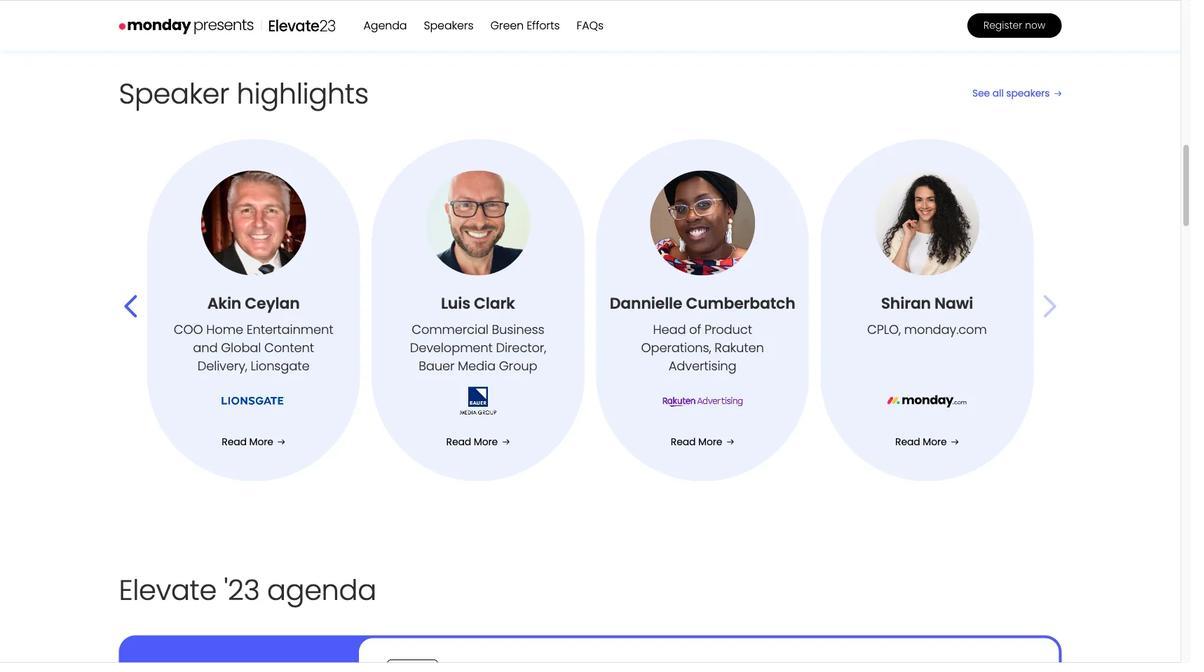 Task type: vqa. For each thing, say whether or not it's contained in the screenshot.
list
no



Task type: describe. For each thing, give the bounding box(es) containing it.
read more for cumberbatch
[[671, 436, 722, 449]]

more for nawi
[[923, 436, 947, 449]]

read more for clark
[[446, 436, 498, 449]]

read more link for cumberbatch
[[671, 436, 734, 450]]

speaker
[[119, 74, 229, 114]]

see all speakers
[[972, 87, 1050, 100]]

speakers
[[424, 18, 474, 33]]

advertising
[[669, 358, 737, 375]]

faqs link
[[577, 18, 604, 33]]

development
[[410, 339, 493, 357]]

content
[[264, 339, 314, 357]]

cplo,
[[867, 321, 901, 339]]

speaker highlights
[[119, 74, 369, 114]]

4 / 7 group
[[147, 139, 360, 482]]

media
[[458, 358, 496, 375]]

dannielle
[[610, 293, 682, 315]]

see
[[972, 87, 990, 100]]

elevate
[[119, 571, 217, 611]]

luis clark image
[[425, 171, 531, 276]]

efforts
[[527, 18, 560, 33]]

agenda
[[364, 18, 407, 33]]

more for cumberbatch
[[698, 436, 722, 449]]

luis
[[441, 293, 470, 315]]

commercial
[[412, 321, 489, 339]]

read for akin
[[222, 436, 247, 449]]

head
[[653, 321, 686, 339]]

read more for nawi
[[895, 436, 947, 449]]

register
[[984, 19, 1022, 32]]

agenda link
[[364, 18, 407, 33]]

director,
[[496, 339, 546, 357]]

green
[[490, 18, 524, 33]]

7 / 7 group
[[820, 139, 1034, 482]]

entertainment
[[247, 321, 333, 339]]

of
[[689, 321, 701, 339]]

highlights
[[237, 74, 369, 114]]

read for luis
[[446, 436, 471, 449]]

clark
[[474, 293, 515, 315]]

coo
[[174, 321, 203, 339]]

akin ceylan image
[[201, 171, 306, 276]]

product
[[705, 321, 752, 339]]

more for ceylan
[[249, 436, 273, 449]]

elevate23 image
[[269, 20, 335, 31]]

delivery,
[[197, 358, 247, 375]]

green efforts link
[[490, 18, 560, 33]]

shiran nawi cplo, monday.com
[[867, 293, 987, 339]]

home
[[206, 321, 243, 339]]

operations,
[[641, 339, 711, 357]]

previous slide image
[[119, 295, 142, 319]]

cumberbatch
[[686, 293, 795, 315]]

more for clark
[[474, 436, 498, 449]]



Task type: locate. For each thing, give the bounding box(es) containing it.
image 9 image
[[663, 388, 743, 416]]

4 read from the left
[[895, 436, 920, 449]]

faqs
[[577, 18, 604, 33]]

akin
[[207, 293, 241, 315]]

nawi
[[935, 293, 973, 315]]

read more down image 9
[[671, 436, 722, 449]]

read more
[[222, 436, 273, 449], [446, 436, 498, 449], [671, 436, 722, 449], [895, 436, 947, 449]]

lionsgate logo (1) image
[[214, 388, 293, 416]]

see all speakers link
[[972, 76, 1062, 111]]

read inside "7 / 7" group
[[895, 436, 920, 449]]

'23
[[224, 571, 260, 611]]

read for shiran
[[895, 436, 920, 449]]

more down image 9
[[698, 436, 722, 449]]

read more link for clark
[[446, 436, 510, 450]]

3 read more from the left
[[671, 436, 722, 449]]

speakers link
[[424, 18, 474, 33]]

dannielle cumberbatch head of product operations, rakuten advertising
[[610, 293, 795, 375]]

speakers
[[1006, 87, 1050, 100]]

business
[[492, 321, 544, 339]]

register now
[[984, 19, 1046, 32]]

read inside 4 / 7 group
[[222, 436, 247, 449]]

read more link inside 4 / 7 group
[[222, 436, 285, 450]]

more inside 5 / 7 group
[[474, 436, 498, 449]]

all
[[993, 87, 1004, 100]]

elevate '23 agenda
[[119, 571, 376, 611]]

read more down lionsgate logo (1)
[[222, 436, 273, 449]]

read more link for nawi
[[895, 436, 959, 450]]

green efforts
[[490, 18, 560, 33]]

more down lionsgate logo (1)
[[249, 436, 273, 449]]

more inside 4 / 7 group
[[249, 436, 273, 449]]

ceylan
[[245, 293, 300, 315]]

read more down bmg_logo_blue-black_srgb (1)
[[446, 436, 498, 449]]

3 read from the left
[[671, 436, 696, 449]]

3 more from the left
[[698, 436, 722, 449]]

read more for ceylan
[[222, 436, 273, 449]]

read
[[222, 436, 247, 449], [446, 436, 471, 449], [671, 436, 696, 449], [895, 436, 920, 449]]

more down temp company logo
[[923, 436, 947, 449]]

read more link down image 9
[[671, 436, 734, 450]]

luis clark commercial business development director, bauer media group
[[410, 293, 546, 375]]

read more link inside 6 / 7 group
[[671, 436, 734, 450]]

and
[[193, 339, 218, 357]]

read more inside 5 / 7 group
[[446, 436, 498, 449]]

4 more from the left
[[923, 436, 947, 449]]

4 read more from the left
[[895, 436, 947, 449]]

read more link down temp company logo
[[895, 436, 959, 450]]

read inside 5 / 7 group
[[446, 436, 471, 449]]

shiran image
[[874, 171, 980, 276]]

1 read more from the left
[[222, 436, 273, 449]]

6 / 7 group
[[596, 139, 809, 482]]

read more link for ceylan
[[222, 436, 285, 450]]

global
[[221, 339, 261, 357]]

2 read more from the left
[[446, 436, 498, 449]]

4 read more link from the left
[[895, 436, 959, 450]]

group
[[499, 358, 537, 375]]

read more link inside 5 / 7 group
[[446, 436, 510, 450]]

read inside 6 / 7 group
[[671, 436, 696, 449]]

1 more from the left
[[249, 436, 273, 449]]

read more inside 6 / 7 group
[[671, 436, 722, 449]]

1 read from the left
[[222, 436, 247, 449]]

read down bmg_logo_blue-black_srgb (1)
[[446, 436, 471, 449]]

read more inside "7 / 7" group
[[895, 436, 947, 449]]

vod logo image
[[119, 18, 254, 35]]

read for dannielle
[[671, 436, 696, 449]]

now
[[1025, 19, 1046, 32]]

lionsgate
[[251, 358, 310, 375]]

2 read more link from the left
[[446, 436, 510, 450]]

read more link inside "7 / 7" group
[[895, 436, 959, 450]]

monday.com
[[904, 321, 987, 339]]

2 read from the left
[[446, 436, 471, 449]]

read down lionsgate logo (1)
[[222, 436, 247, 449]]

more
[[249, 436, 273, 449], [474, 436, 498, 449], [698, 436, 722, 449], [923, 436, 947, 449]]

read down temp company logo
[[895, 436, 920, 449]]

akin ceylan coo home entertainment and global content delivery, lionsgate
[[174, 293, 333, 375]]

read more link
[[222, 436, 285, 450], [446, 436, 510, 450], [671, 436, 734, 450], [895, 436, 959, 450]]

dannielle cumberbatch image
[[650, 171, 755, 276]]

2 more from the left
[[474, 436, 498, 449]]

more inside 6 / 7 group
[[698, 436, 722, 449]]

read more down temp company logo
[[895, 436, 947, 449]]

read down image 9
[[671, 436, 696, 449]]

read more link down bmg_logo_blue-black_srgb (1)
[[446, 436, 510, 450]]

more down bmg_logo_blue-black_srgb (1)
[[474, 436, 498, 449]]

bmg_logo_blue-black_srgb (1) image
[[438, 388, 518, 416]]

agenda
[[267, 571, 376, 611]]

5 / 7 group
[[371, 139, 585, 482]]

read more link down lionsgate logo (1)
[[222, 436, 285, 450]]

1 read more link from the left
[[222, 436, 285, 450]]

rakuten
[[715, 339, 764, 357]]

more inside "7 / 7" group
[[923, 436, 947, 449]]

read more inside 4 / 7 group
[[222, 436, 273, 449]]

bauer
[[419, 358, 455, 375]]

shiran
[[881, 293, 931, 315]]

3 read more link from the left
[[671, 436, 734, 450]]

temp company logo image
[[887, 388, 967, 416]]



